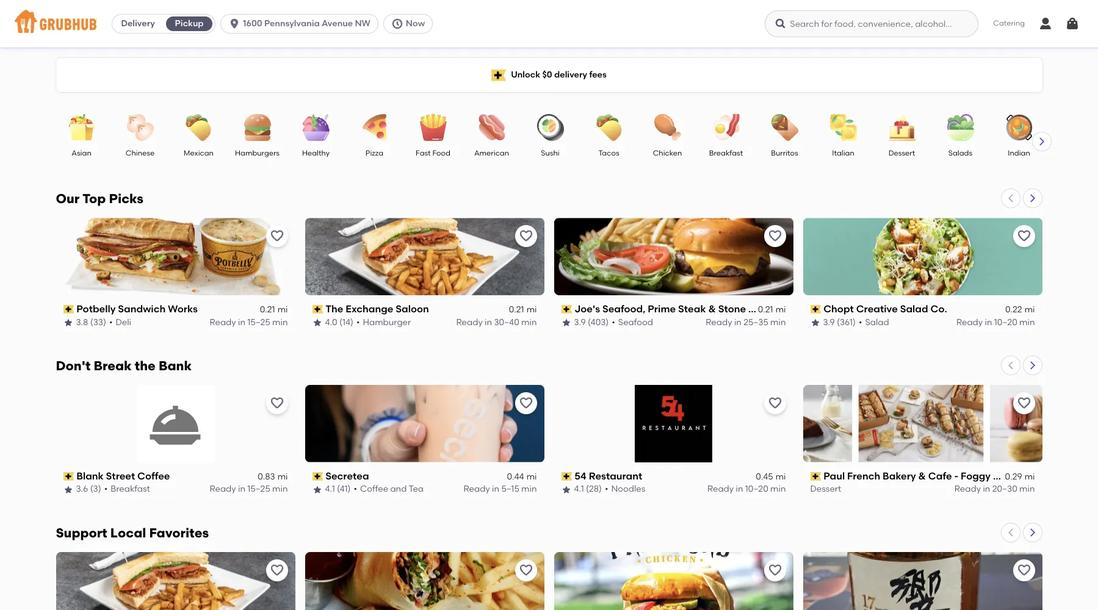 Task type: describe. For each thing, give the bounding box(es) containing it.
3.9 (361)
[[823, 317, 856, 328]]

seafood
[[618, 317, 653, 328]]

min for secretea
[[521, 484, 537, 495]]

30–40
[[494, 317, 519, 328]]

ready for the exchange saloon
[[456, 317, 483, 328]]

Search for food, convenience, alcohol... search field
[[765, 10, 979, 37]]

caret right icon image for don't break the bank
[[1028, 361, 1037, 370]]

ready in 5–15 min
[[464, 484, 537, 495]]

4.1 (41)
[[325, 484, 351, 495]]

noodles
[[611, 484, 645, 495]]

mi for blank street coffee
[[278, 472, 288, 482]]

1 vertical spatial the exchange saloon logo image
[[56, 552, 295, 610]]

chinese image
[[119, 114, 161, 141]]

subscription pass image for chopt
[[810, 305, 821, 314]]

1600
[[243, 18, 262, 29]]

save this restaurant image for 54 restaurant
[[768, 396, 782, 411]]

support
[[56, 525, 107, 541]]

secretea logo image
[[305, 385, 544, 463]]

american image
[[470, 114, 513, 141]]

asian image
[[60, 114, 103, 141]]

caret left icon image for don't break the bank
[[1006, 361, 1016, 370]]

1600 pennsylvania avenue nw button
[[220, 14, 383, 34]]

subscription pass image for the
[[312, 305, 323, 314]]

foggy
[[961, 471, 991, 482]]

min for chopt creative salad co.
[[1020, 317, 1035, 328]]

ready in 20–30 min
[[955, 484, 1035, 495]]

and
[[390, 484, 407, 495]]

delivery
[[554, 69, 587, 80]]

pizza image
[[353, 114, 396, 141]]

don't break the bank
[[56, 358, 192, 374]]

svg image inside 1600 pennsylvania avenue nw button
[[228, 18, 241, 30]]

co.
[[931, 303, 947, 315]]

0.29
[[1005, 472, 1022, 482]]

now
[[406, 18, 425, 29]]

1 horizontal spatial salad
[[900, 303, 928, 315]]

pizza
[[366, 149, 383, 157]]

pickup button
[[164, 14, 215, 34]]

ready in 10–20 min for 54 restaurant
[[707, 484, 786, 495]]

3.8
[[76, 317, 88, 328]]

star icon image for the exchange saloon
[[312, 318, 322, 328]]

• noodles
[[605, 484, 645, 495]]

ready for potbelly sandwich works
[[210, 317, 236, 328]]

• breakfast
[[104, 484, 150, 495]]

in for 54 restaurant
[[736, 484, 743, 495]]

• seafood
[[612, 317, 653, 328]]

nw
[[355, 18, 370, 29]]

potbelly sandwich works logo image
[[56, 218, 295, 295]]

2 horizontal spatial svg image
[[1065, 16, 1080, 31]]

(3)
[[90, 484, 101, 495]]

fast food
[[416, 149, 450, 157]]

• for joe's seafood, prime steak & stone crab
[[612, 317, 615, 328]]

0.83
[[258, 472, 275, 482]]

subscription pass image for our top picks
[[561, 305, 572, 314]]

mi for joe's seafood, prime steak & stone crab
[[776, 305, 786, 315]]

restaurant
[[589, 471, 642, 482]]

in for joe's seafood, prime steak & stone crab
[[734, 317, 742, 328]]

prime
[[648, 303, 676, 315]]

italian
[[832, 149, 855, 157]]

4.1 (28)
[[574, 484, 602, 495]]

favorites
[[149, 525, 209, 541]]

$0
[[542, 69, 552, 80]]

ready for 54 restaurant
[[707, 484, 734, 495]]

star icon image for 54 restaurant
[[561, 485, 571, 495]]

min for joe's seafood, prime steak & stone crab
[[770, 317, 786, 328]]

save this restaurant button for joe's seafood, prime steak & stone crab logo in the top right of the page
[[764, 225, 786, 247]]

min for blank street coffee
[[272, 484, 288, 495]]

0.45
[[756, 472, 773, 482]]

joe's
[[575, 303, 600, 315]]

catering button
[[985, 10, 1034, 38]]

don't
[[56, 358, 91, 374]]

seafood,
[[602, 303, 646, 315]]

fast food image
[[412, 114, 454, 141]]

4.1 for secretea
[[325, 484, 335, 495]]

1 vertical spatial dessert
[[810, 484, 841, 495]]

54
[[575, 471, 587, 482]]

our
[[56, 191, 79, 206]]

in for chopt creative salad co.
[[985, 317, 992, 328]]

in for paul french bakery & cafe - foggy bottom
[[983, 484, 990, 495]]

1 vertical spatial coffee
[[360, 484, 388, 495]]

4.0 (14)
[[325, 317, 353, 328]]

subscription pass image for don't break the bank
[[561, 473, 572, 481]]

0.21 for the exchange saloon
[[509, 305, 524, 315]]

ready for chopt creative salad co.
[[957, 317, 983, 328]]

1600 pennsylvania avenue nw
[[243, 18, 370, 29]]

save this restaurant button for paul french bakery & cafe - foggy bottom logo
[[1013, 392, 1035, 414]]

svg image inside now button
[[391, 18, 403, 30]]

caret left icon image for our top picks
[[1006, 194, 1016, 203]]

save this restaurant image for chopt creative salad co.
[[1017, 229, 1031, 244]]

1 horizontal spatial &
[[919, 471, 926, 482]]

salads image
[[939, 114, 982, 141]]

chopt creative salad co.
[[824, 303, 947, 315]]

star icon image for secretea
[[312, 485, 322, 495]]

mxdc logo image
[[305, 552, 544, 610]]

3.6
[[76, 484, 88, 495]]

picks
[[109, 191, 143, 206]]

potbelly
[[76, 303, 116, 315]]

0 horizontal spatial breakfast
[[111, 484, 150, 495]]

local
[[110, 525, 146, 541]]

0.44
[[507, 472, 524, 482]]

catering
[[993, 19, 1025, 28]]

paul french bakery & cafe - foggy bottom
[[824, 471, 1029, 482]]

1 horizontal spatial dessert
[[889, 149, 915, 157]]

our top picks
[[56, 191, 143, 206]]

in for blank street coffee
[[238, 484, 245, 495]]

indian image
[[998, 114, 1041, 141]]

subscription pass image left the paul at the right of page
[[810, 473, 821, 481]]

in for the exchange saloon
[[485, 317, 492, 328]]

subscription pass image left "secretea"
[[312, 473, 323, 481]]

1 horizontal spatial svg image
[[1038, 16, 1053, 31]]

3.9 (403)
[[574, 317, 609, 328]]

ready for paul french bakery & cafe - foggy bottom
[[955, 484, 981, 495]]

1 vertical spatial salad
[[865, 317, 889, 328]]

freebyrd  logo image
[[554, 552, 793, 610]]

chicken
[[653, 149, 682, 157]]

the exchange saloon
[[325, 303, 429, 315]]

mi for secretea
[[527, 472, 537, 482]]

main navigation navigation
[[0, 0, 1098, 48]]

potbelly sandwich works
[[76, 303, 198, 315]]

3.6 (3)
[[76, 484, 101, 495]]

0.83 mi
[[258, 472, 288, 482]]

pennsylvania
[[264, 18, 320, 29]]

mexican
[[184, 149, 214, 157]]

delivery button
[[112, 14, 164, 34]]

1 horizontal spatial breakfast
[[709, 149, 743, 157]]

joe's seafood, prime steak & stone crab
[[575, 303, 773, 315]]

save this restaurant button for 54 restaurant logo
[[764, 392, 786, 414]]

dessert image
[[881, 114, 923, 141]]

15–25 for don't break the bank
[[247, 484, 270, 495]]

(14)
[[339, 317, 353, 328]]

3.9 for joe's seafood, prime steak & stone crab
[[574, 317, 586, 328]]

• for 54 restaurant
[[605, 484, 608, 495]]

3.9 for chopt creative salad co.
[[823, 317, 835, 328]]



Task type: vqa. For each thing, say whether or not it's contained in the screenshot.
first 0.21 from the left
yes



Task type: locate. For each thing, give the bounding box(es) containing it.
0 vertical spatial ready in 15–25 min
[[210, 317, 288, 328]]

(361)
[[837, 317, 856, 328]]

subscription pass image
[[561, 305, 572, 314], [561, 473, 572, 481], [810, 473, 821, 481]]

25–35
[[744, 317, 768, 328]]

save this restaurant image
[[270, 396, 284, 411], [519, 396, 533, 411], [270, 563, 284, 578], [1017, 563, 1031, 578]]

1 vertical spatial breakfast
[[111, 484, 150, 495]]

in for potbelly sandwich works
[[238, 317, 245, 328]]

0 horizontal spatial 3.9
[[574, 317, 586, 328]]

stone
[[718, 303, 746, 315]]

• right (41)
[[354, 484, 357, 495]]

1 0.21 from the left
[[260, 305, 275, 315]]

save this restaurant image for secretea logo's save this restaurant button
[[519, 396, 533, 411]]

mi for 54 restaurant
[[776, 472, 786, 482]]

dessert
[[889, 149, 915, 157], [810, 484, 841, 495]]

mi right 0.83
[[278, 472, 288, 482]]

breakfast down blank street coffee on the bottom
[[111, 484, 150, 495]]

0 horizontal spatial 0.21 mi
[[260, 305, 288, 315]]

ready for joe's seafood, prime steak & stone crab
[[706, 317, 732, 328]]

blank
[[76, 471, 104, 482]]

save this restaurant button for blank street coffee logo
[[266, 392, 288, 414]]

tacos
[[599, 149, 619, 157]]

ready in 30–40 min
[[456, 317, 537, 328]]

1 horizontal spatial coffee
[[360, 484, 388, 495]]

save this restaurant image for the exchange saloon logo to the bottom's save this restaurant button
[[270, 563, 284, 578]]

0.22 mi
[[1005, 305, 1035, 315]]

1 horizontal spatial svg image
[[775, 18, 787, 30]]

crab
[[748, 303, 773, 315]]

0 vertical spatial salad
[[900, 303, 928, 315]]

secretea
[[325, 471, 369, 482]]

0 horizontal spatial svg image
[[228, 18, 241, 30]]

mexican image
[[177, 114, 220, 141]]

3.9 down chopt at the right
[[823, 317, 835, 328]]

2 horizontal spatial 0.21 mi
[[758, 305, 786, 315]]

0 horizontal spatial svg image
[[391, 18, 403, 30]]

15–25 for our top picks
[[247, 317, 270, 328]]

min down 0.22 mi
[[1020, 317, 1035, 328]]

1 4.1 from the left
[[325, 484, 335, 495]]

unlock
[[511, 69, 540, 80]]

2 3.9 from the left
[[823, 317, 835, 328]]

• for potbelly sandwich works
[[109, 317, 113, 328]]

the exchange saloon logo image down favorites at the left
[[56, 552, 295, 610]]

10–20 down 0.22
[[994, 317, 1017, 328]]

chinese
[[126, 149, 155, 157]]

15–25
[[247, 317, 270, 328], [247, 484, 270, 495]]

bank
[[159, 358, 192, 374]]

ready in 10–20 min down 0.45
[[707, 484, 786, 495]]

indian
[[1008, 149, 1030, 157]]

save this restaurant image for the exchange saloon
[[519, 229, 533, 244]]

(33)
[[90, 317, 106, 328]]

54 restaurant logo image
[[635, 385, 712, 463]]

mi right crab
[[776, 305, 786, 315]]

mi right 0.45
[[776, 472, 786, 482]]

• right (14)
[[356, 317, 360, 328]]

svg image
[[228, 18, 241, 30], [775, 18, 787, 30]]

salads
[[949, 149, 973, 157]]

sushi
[[541, 149, 560, 157]]

star icon image for joe's seafood, prime steak & stone crab
[[561, 318, 571, 328]]

star icon image for potbelly sandwich works
[[63, 318, 73, 328]]

10–20 down 0.45
[[745, 484, 768, 495]]

paul french bakery & cafe - foggy bottom logo image
[[803, 385, 1042, 463]]

4.0
[[325, 317, 337, 328]]

& right steak
[[708, 303, 716, 315]]

chicken image
[[646, 114, 689, 141]]

save this restaurant image for save this restaurant button related to mcreynold's liquors logo
[[1017, 563, 1031, 578]]

min for 54 restaurant
[[770, 484, 786, 495]]

pickup
[[175, 18, 204, 29]]

save this restaurant button for freebyrd  logo
[[764, 560, 786, 582]]

• coffee and tea
[[354, 484, 424, 495]]

• right (403) at right bottom
[[612, 317, 615, 328]]

mi right 0.44 on the bottom left of page
[[527, 472, 537, 482]]

4.1
[[325, 484, 335, 495], [574, 484, 584, 495]]

mi up ready in 30–40 min
[[527, 305, 537, 315]]

italian image
[[822, 114, 865, 141]]

& left cafe
[[919, 471, 926, 482]]

mi left the
[[278, 305, 288, 315]]

• for the exchange saloon
[[356, 317, 360, 328]]

0 vertical spatial breakfast
[[709, 149, 743, 157]]

mi right 0.22
[[1025, 305, 1035, 315]]

mcreynold's liquors logo image
[[803, 552, 1042, 610]]

save this restaurant image for joe's seafood, prime steak & stone crab
[[768, 229, 782, 244]]

hamburger
[[363, 317, 411, 328]]

2 15–25 from the top
[[247, 484, 270, 495]]

0 horizontal spatial salad
[[865, 317, 889, 328]]

mi for the exchange saloon
[[527, 305, 537, 315]]

min down crab
[[770, 317, 786, 328]]

1 vertical spatial ready in 15–25 min
[[210, 484, 288, 495]]

2 caret left icon image from the top
[[1006, 361, 1016, 370]]

• right (361)
[[859, 317, 862, 328]]

ready
[[210, 317, 236, 328], [456, 317, 483, 328], [706, 317, 732, 328], [957, 317, 983, 328], [210, 484, 236, 495], [464, 484, 490, 495], [707, 484, 734, 495], [955, 484, 981, 495]]

1 vertical spatial 10–20
[[745, 484, 768, 495]]

save this restaurant image for save this restaurant button corresponding to blank street coffee logo
[[270, 396, 284, 411]]

paul
[[824, 471, 845, 482]]

min right 30–40
[[521, 317, 537, 328]]

0.21 mi for potbelly sandwich works
[[260, 305, 288, 315]]

bakery
[[883, 471, 916, 482]]

1 horizontal spatial 0.21 mi
[[509, 305, 537, 315]]

star icon image left 3.9 (403)
[[561, 318, 571, 328]]

tacos image
[[588, 114, 630, 141]]

• for blank street coffee
[[104, 484, 108, 495]]

star icon image left 3.9 (361)
[[810, 318, 820, 328]]

burritos image
[[763, 114, 806, 141]]

food
[[433, 149, 450, 157]]

0 horizontal spatial ready in 10–20 min
[[707, 484, 786, 495]]

min for potbelly sandwich works
[[272, 317, 288, 328]]

2 horizontal spatial 0.21
[[758, 305, 773, 315]]

0 vertical spatial coffee
[[137, 471, 170, 482]]

save this restaurant image for potbelly sandwich works
[[270, 229, 284, 244]]

save this restaurant image
[[270, 229, 284, 244], [519, 229, 533, 244], [768, 229, 782, 244], [1017, 229, 1031, 244], [768, 396, 782, 411], [1017, 396, 1031, 411], [519, 563, 533, 578], [768, 563, 782, 578]]

top
[[82, 191, 106, 206]]

ready in 10–20 min down 0.22
[[957, 317, 1035, 328]]

mi right the 0.29
[[1025, 472, 1035, 482]]

1 vertical spatial caret left icon image
[[1006, 361, 1016, 370]]

fees
[[589, 69, 607, 80]]

1 3.9 from the left
[[574, 317, 586, 328]]

salad left co. in the right of the page
[[900, 303, 928, 315]]

0.21 mi up 25–35
[[758, 305, 786, 315]]

min down 0.83 mi
[[272, 484, 288, 495]]

dessert down dessert image
[[889, 149, 915, 157]]

(28)
[[586, 484, 602, 495]]

joe's seafood, prime steak & stone crab logo image
[[554, 218, 793, 295]]

save this restaurant image for paul french bakery & cafe - foggy bottom
[[1017, 396, 1031, 411]]

breakfast down breakfast image at right
[[709, 149, 743, 157]]

0.21 mi up 30–40
[[509, 305, 537, 315]]

avenue
[[322, 18, 353, 29]]

min
[[272, 317, 288, 328], [521, 317, 537, 328], [770, 317, 786, 328], [1020, 317, 1035, 328], [272, 484, 288, 495], [521, 484, 537, 495], [770, 484, 786, 495], [1020, 484, 1035, 495]]

2 4.1 from the left
[[574, 484, 584, 495]]

0 horizontal spatial 0.21
[[260, 305, 275, 315]]

5–15
[[501, 484, 519, 495]]

star icon image
[[63, 318, 73, 328], [312, 318, 322, 328], [561, 318, 571, 328], [810, 318, 820, 328], [63, 485, 73, 495], [312, 485, 322, 495], [561, 485, 571, 495]]

caret right icon image
[[1037, 137, 1047, 147], [1028, 194, 1037, 203], [1028, 361, 1037, 370], [1028, 528, 1037, 538]]

20–30
[[992, 484, 1018, 495]]

star icon image left "4.0"
[[312, 318, 322, 328]]

1 horizontal spatial 0.21
[[509, 305, 524, 315]]

ready in 15–25 min
[[210, 317, 288, 328], [210, 484, 288, 495]]

svg image
[[1038, 16, 1053, 31], [1065, 16, 1080, 31], [391, 18, 403, 30]]

3.8 (33)
[[76, 317, 106, 328]]

1 caret left icon image from the top
[[1006, 194, 1016, 203]]

star icon image left the 4.1 (41)
[[312, 485, 322, 495]]

subscription pass image left joe's
[[561, 305, 572, 314]]

0.21 mi for the exchange saloon
[[509, 305, 537, 315]]

min down 0.29 mi at right
[[1020, 484, 1035, 495]]

french
[[847, 471, 880, 482]]

min left "4.0"
[[272, 317, 288, 328]]

save this restaurant button for secretea logo
[[515, 392, 537, 414]]

save this restaurant button for the exchange saloon logo to the top
[[515, 225, 537, 247]]

0.29 mi
[[1005, 472, 1035, 482]]

burritos
[[771, 149, 798, 157]]

in for secretea
[[492, 484, 499, 495]]

tea
[[409, 484, 424, 495]]

salad
[[900, 303, 928, 315], [865, 317, 889, 328]]

0 horizontal spatial 4.1
[[325, 484, 335, 495]]

caret right icon image for our top picks
[[1028, 194, 1037, 203]]

subscription pass image
[[63, 305, 74, 314], [312, 305, 323, 314], [810, 305, 821, 314], [63, 473, 74, 481], [312, 473, 323, 481]]

sandwich
[[118, 303, 166, 315]]

saloon
[[396, 303, 429, 315]]

the exchange saloon logo image
[[305, 218, 544, 295], [56, 552, 295, 610]]

-
[[954, 471, 959, 482]]

ready for blank street coffee
[[210, 484, 236, 495]]

breakfast
[[709, 149, 743, 157], [111, 484, 150, 495]]

mi for potbelly sandwich works
[[278, 305, 288, 315]]

asian
[[72, 149, 91, 157]]

1 svg image from the left
[[228, 18, 241, 30]]

4.1 down 54 on the right bottom of the page
[[574, 484, 584, 495]]

ready in 10–20 min
[[957, 317, 1035, 328], [707, 484, 786, 495]]

1 vertical spatial 15–25
[[247, 484, 270, 495]]

star icon image left 3.6
[[63, 485, 73, 495]]

save this restaurant button for the potbelly sandwich works logo at the top left of page
[[266, 225, 288, 247]]

min for paul french bakery & cafe - foggy bottom
[[1020, 484, 1035, 495]]

fast
[[416, 149, 431, 157]]

1 15–25 from the top
[[247, 317, 270, 328]]

the
[[325, 303, 343, 315]]

0.21 mi for joe's seafood, prime steak & stone crab
[[758, 305, 786, 315]]

subscription pass image left the 'blank'
[[63, 473, 74, 481]]

4.1 left (41)
[[325, 484, 335, 495]]

• deli
[[109, 317, 131, 328]]

• for chopt creative salad co.
[[859, 317, 862, 328]]

subscription pass image left potbelly
[[63, 305, 74, 314]]

ready in 10–20 min for chopt creative salad co.
[[957, 317, 1035, 328]]

ready in 25–35 min
[[706, 317, 786, 328]]

cafe
[[928, 471, 952, 482]]

blank street coffee
[[76, 471, 170, 482]]

0 horizontal spatial &
[[708, 303, 716, 315]]

chopt creative salad co. logo image
[[803, 218, 1042, 295]]

min down 0.45 mi
[[770, 484, 786, 495]]

caret left icon image
[[1006, 194, 1016, 203], [1006, 361, 1016, 370], [1006, 528, 1016, 538]]

chopt
[[824, 303, 854, 315]]

hamburgers image
[[236, 114, 279, 141]]

street
[[106, 471, 135, 482]]

coffee up • breakfast
[[137, 471, 170, 482]]

star icon image left 4.1 (28) at the right bottom of page
[[561, 485, 571, 495]]

4.1 for 54 restaurant
[[574, 484, 584, 495]]

3 0.21 from the left
[[758, 305, 773, 315]]

10–20 for chopt creative salad co.
[[994, 317, 1017, 328]]

0 horizontal spatial 10–20
[[745, 484, 768, 495]]

• for secretea
[[354, 484, 357, 495]]

mi for chopt creative salad co.
[[1025, 305, 1035, 315]]

hamburgers
[[235, 149, 280, 157]]

• right (3)
[[104, 484, 108, 495]]

0 horizontal spatial the exchange saloon logo image
[[56, 552, 295, 610]]

subscription pass image for blank
[[63, 473, 74, 481]]

1 vertical spatial ready in 10–20 min
[[707, 484, 786, 495]]

the exchange saloon logo image up saloon
[[305, 218, 544, 295]]

1 horizontal spatial ready in 10–20 min
[[957, 317, 1035, 328]]

coffee left the and
[[360, 484, 388, 495]]

0 horizontal spatial dessert
[[810, 484, 841, 495]]

0 horizontal spatial coffee
[[137, 471, 170, 482]]

1 ready in 15–25 min from the top
[[210, 317, 288, 328]]

star icon image left 3.8
[[63, 318, 73, 328]]

3.9 down joe's
[[574, 317, 586, 328]]

• salad
[[859, 317, 889, 328]]

ready for secretea
[[464, 484, 490, 495]]

min down 0.44 mi
[[521, 484, 537, 495]]

1 0.21 mi from the left
[[260, 305, 288, 315]]

1 horizontal spatial 4.1
[[574, 484, 584, 495]]

mi for paul french bakery & cafe - foggy bottom
[[1025, 472, 1035, 482]]

54 restaurant
[[575, 471, 642, 482]]

dessert down the paul at the right of page
[[810, 484, 841, 495]]

•
[[109, 317, 113, 328], [356, 317, 360, 328], [612, 317, 615, 328], [859, 317, 862, 328], [104, 484, 108, 495], [354, 484, 357, 495], [605, 484, 608, 495]]

0.21 mi
[[260, 305, 288, 315], [509, 305, 537, 315], [758, 305, 786, 315]]

healthy image
[[295, 114, 337, 141]]

save this restaurant button
[[266, 225, 288, 247], [515, 225, 537, 247], [764, 225, 786, 247], [1013, 225, 1035, 247], [266, 392, 288, 414], [515, 392, 537, 414], [764, 392, 786, 414], [1013, 392, 1035, 414], [266, 560, 288, 582], [515, 560, 537, 582], [764, 560, 786, 582], [1013, 560, 1035, 582]]

sushi image
[[529, 114, 572, 141]]

0 vertical spatial the exchange saloon logo image
[[305, 218, 544, 295]]

1 horizontal spatial 10–20
[[994, 317, 1017, 328]]

0 vertical spatial dessert
[[889, 149, 915, 157]]

ready in 15–25 min for don't break the bank
[[210, 484, 288, 495]]

subscription pass image left the
[[312, 305, 323, 314]]

0 vertical spatial 15–25
[[247, 317, 270, 328]]

0.21
[[260, 305, 275, 315], [509, 305, 524, 315], [758, 305, 773, 315]]

caret left icon image down indian
[[1006, 194, 1016, 203]]

salad down creative at the right
[[865, 317, 889, 328]]

breakfast image
[[705, 114, 748, 141]]

save this restaurant button for 'mxdc logo'
[[515, 560, 537, 582]]

save this restaurant button for chopt creative salad co. logo
[[1013, 225, 1035, 247]]

subscription pass image for potbelly
[[63, 305, 74, 314]]

works
[[168, 303, 198, 315]]

0 vertical spatial &
[[708, 303, 716, 315]]

grubhub plus flag logo image
[[492, 69, 506, 81]]

0.21 for potbelly sandwich works
[[260, 305, 275, 315]]

break
[[94, 358, 132, 374]]

now button
[[383, 14, 438, 34]]

0.45 mi
[[756, 472, 786, 482]]

2 vertical spatial caret left icon image
[[1006, 528, 1016, 538]]

2 0.21 from the left
[[509, 305, 524, 315]]

0.21 for joe's seafood, prime steak & stone crab
[[758, 305, 773, 315]]

2 ready in 15–25 min from the top
[[210, 484, 288, 495]]

3 0.21 mi from the left
[[758, 305, 786, 315]]

caret left icon image for support local favorites
[[1006, 528, 1016, 538]]

(403)
[[588, 317, 609, 328]]

support local favorites
[[56, 525, 209, 541]]

delivery
[[121, 18, 155, 29]]

star icon image for blank street coffee
[[63, 485, 73, 495]]

0.44 mi
[[507, 472, 537, 482]]

blank street coffee logo image
[[137, 385, 214, 463]]

1 horizontal spatial the exchange saloon logo image
[[305, 218, 544, 295]]

caret left icon image down 0.22
[[1006, 361, 1016, 370]]

0 vertical spatial ready in 10–20 min
[[957, 317, 1035, 328]]

star icon image for chopt creative salad co.
[[810, 318, 820, 328]]

healthy
[[302, 149, 330, 157]]

10–20 for 54 restaurant
[[745, 484, 768, 495]]

ready in 15–25 min for our top picks
[[210, 317, 288, 328]]

2 svg image from the left
[[775, 18, 787, 30]]

2 0.21 mi from the left
[[509, 305, 537, 315]]

3 caret left icon image from the top
[[1006, 528, 1016, 538]]

unlock $0 delivery fees
[[511, 69, 607, 80]]

• right (28)
[[605, 484, 608, 495]]

caret left icon image down 20–30
[[1006, 528, 1016, 538]]

mi
[[278, 305, 288, 315], [527, 305, 537, 315], [776, 305, 786, 315], [1025, 305, 1035, 315], [278, 472, 288, 482], [527, 472, 537, 482], [776, 472, 786, 482], [1025, 472, 1035, 482]]

subscription pass image left chopt at the right
[[810, 305, 821, 314]]

0 vertical spatial 10–20
[[994, 317, 1017, 328]]

min for the exchange saloon
[[521, 317, 537, 328]]

0.21 mi left the
[[260, 305, 288, 315]]

0 vertical spatial caret left icon image
[[1006, 194, 1016, 203]]

subscription pass image left 54 on the right bottom of the page
[[561, 473, 572, 481]]

1 vertical spatial &
[[919, 471, 926, 482]]

• hamburger
[[356, 317, 411, 328]]

1 horizontal spatial 3.9
[[823, 317, 835, 328]]

caret right icon image for support local favorites
[[1028, 528, 1037, 538]]

steak
[[678, 303, 706, 315]]

in
[[238, 317, 245, 328], [485, 317, 492, 328], [734, 317, 742, 328], [985, 317, 992, 328], [238, 484, 245, 495], [492, 484, 499, 495], [736, 484, 743, 495], [983, 484, 990, 495]]

save this restaurant button for mcreynold's liquors logo
[[1013, 560, 1035, 582]]

• left deli
[[109, 317, 113, 328]]

save this restaurant button for the exchange saloon logo to the bottom
[[266, 560, 288, 582]]



